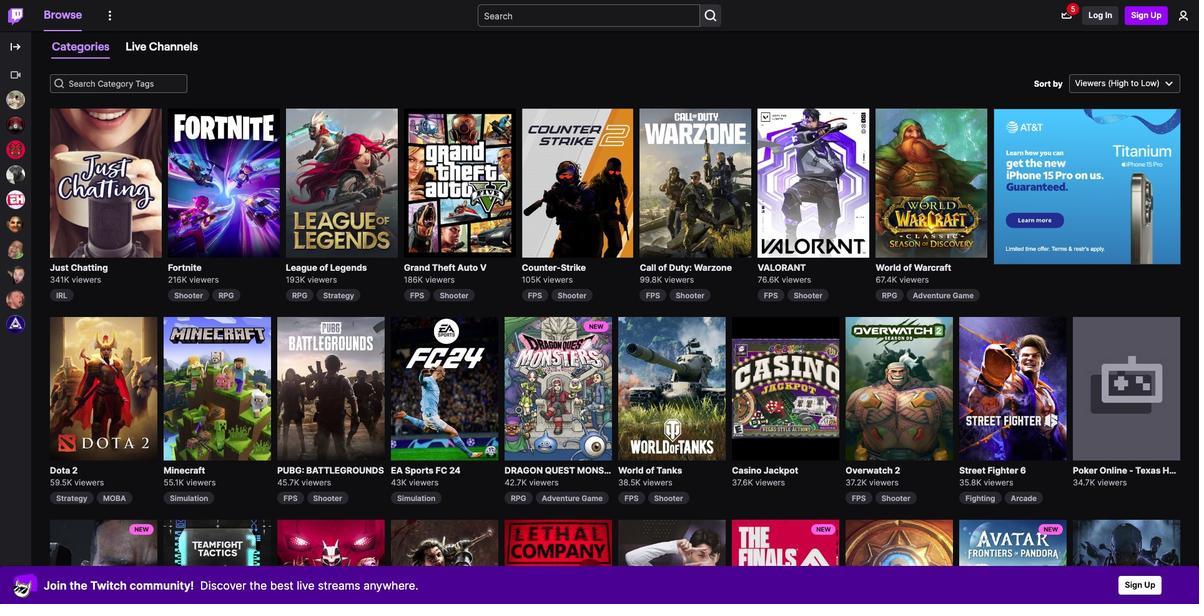 Task type: locate. For each thing, give the bounding box(es) containing it.
of for duty:
[[659, 262, 667, 273]]

1 horizontal spatial strategy button
[[317, 290, 361, 302]]

viewers down league of legends link
[[308, 275, 337, 285]]

aztecross image
[[6, 316, 25, 334]]

grand theft auto v 186k viewers
[[404, 262, 487, 285]]

community!
[[130, 580, 194, 593]]

Search Input search field
[[478, 4, 701, 27]]

0 horizontal spatial simulation button
[[164, 493, 215, 505]]

viewers (high to low) button
[[1070, 75, 1181, 93]]

0 horizontal spatial adventure game button
[[536, 493, 609, 505]]

strategy button down league of legends 193k viewers
[[317, 290, 361, 302]]

fps for counter-
[[528, 291, 543, 301]]

game for warcraft
[[953, 291, 974, 301]]

fps for grand
[[410, 291, 424, 301]]

viewers down duty:
[[665, 275, 694, 285]]

casino jackpot link
[[732, 464, 840, 477]]

0 vertical spatial world
[[876, 262, 902, 273]]

league of legends 193k viewers
[[286, 262, 367, 285]]

viewers down quest
[[529, 478, 559, 488]]

the left 'best'
[[250, 580, 267, 593]]

path of exile cover image image
[[391, 521, 499, 605]]

43k
[[391, 478, 407, 488]]

duty:
[[669, 262, 692, 273]]

fps down 76.6k
[[765, 291, 779, 301]]

of up '193k viewers' link
[[320, 262, 328, 273]]

game
[[953, 291, 974, 301], [582, 494, 603, 504]]

1 simulation button from the left
[[164, 493, 215, 505]]

193k viewers link
[[286, 275, 337, 285]]

shooter down pubg: battlegrounds 45.7k viewers
[[313, 494, 342, 504]]

fps button down 76.6k
[[758, 290, 785, 302]]

ea sports fc online cover image image
[[619, 521, 726, 605]]

shooter button for counter-strike
[[552, 290, 593, 302]]

1 vertical spatial game
[[582, 494, 603, 504]]

the
[[69, 580, 87, 593], [250, 580, 267, 593]]

viewers down the 'strike'
[[544, 275, 573, 285]]

1 horizontal spatial adventure game
[[914, 291, 974, 301]]

viewers inside poker online - texas holdem 34.7k viewers
[[1098, 478, 1128, 488]]

simulation
[[170, 494, 208, 504], [397, 494, 436, 504]]

0 horizontal spatial world
[[619, 465, 644, 476]]

world up 38.5k
[[619, 465, 644, 476]]

fps button
[[404, 290, 431, 302], [522, 290, 549, 302], [640, 290, 667, 302], [758, 290, 785, 302], [277, 493, 304, 505], [619, 493, 645, 505], [846, 493, 873, 505]]

rpg button down 42.7k
[[505, 493, 533, 505]]

minecraft 55.1k viewers
[[164, 465, 216, 488]]

38.5k
[[619, 478, 641, 488]]

1 horizontal spatial adventure
[[914, 291, 951, 301]]

0 vertical spatial adventure game
[[914, 291, 974, 301]]

viewers down the jackpot
[[756, 478, 786, 488]]

0 horizontal spatial adventure
[[542, 494, 580, 504]]

shooter down call of duty: warzone 99.8k viewers
[[676, 291, 705, 301]]

fps down 45.7k
[[284, 494, 298, 504]]

186k viewers link
[[404, 275, 455, 285]]

viewers down pubg: battlegrounds link
[[302, 478, 331, 488]]

holdem
[[1163, 465, 1197, 476]]

viewers down sports
[[409, 478, 439, 488]]

1 horizontal spatial game
[[953, 291, 974, 301]]

1 horizontal spatial world
[[876, 262, 902, 273]]

dark
[[650, 465, 670, 476]]

0 horizontal spatial strategy
[[56, 494, 87, 504]]

shooter down 38.5k viewers link
[[655, 494, 683, 504]]

2 the from the left
[[250, 580, 267, 593]]

0 vertical spatial strategy
[[323, 291, 355, 301]]

simulation down 55.1k viewers link
[[170, 494, 208, 504]]

viewers inside call of duty: warzone 99.8k viewers
[[665, 275, 694, 285]]

0 horizontal spatial adventure game
[[542, 494, 603, 504]]

rpg button for league of legends
[[286, 290, 314, 302]]

of up 99.8k viewers link
[[659, 262, 667, 273]]

of up 38.5k viewers link
[[646, 465, 655, 476]]

twitch
[[90, 580, 127, 593]]

viewers down dark
[[643, 478, 673, 488]]

viewers inside minecraft 55.1k viewers
[[186, 478, 216, 488]]

fighting button
[[960, 493, 1002, 505]]

37.2k
[[846, 478, 867, 488]]

viewers inside grand theft auto v 186k viewers
[[426, 275, 455, 285]]

shooter for valorant
[[794, 291, 823, 301]]

viewers inside counter-strike 105k viewers
[[544, 275, 573, 285]]

viewers down world of warcraft link
[[900, 275, 930, 285]]

34.7k viewers link
[[1074, 478, 1128, 488]]

45.7k
[[277, 478, 299, 488]]

strategy down 59.5k viewers link
[[56, 494, 87, 504]]

quest
[[545, 465, 575, 476]]

shooter button down pubg: battlegrounds 45.7k viewers
[[307, 493, 348, 505]]

sign up
[[1132, 10, 1162, 20], [1126, 581, 1156, 591]]

league
[[286, 262, 318, 273]]

2 2 from the left
[[895, 465, 901, 476]]

fps button down "105k" on the top left
[[522, 290, 549, 302]]

0 horizontal spatial game
[[582, 494, 603, 504]]

0 vertical spatial sign up button
[[1126, 6, 1169, 25]]

adventure
[[914, 291, 951, 301], [542, 494, 580, 504]]

cohhcarnage image
[[6, 116, 25, 134]]

rpg button down 193k
[[286, 290, 314, 302]]

rpg button down 67.4k
[[876, 290, 904, 302]]

2 simulation button from the left
[[391, 493, 442, 505]]

2 inside dota 2 59.5k viewers
[[72, 465, 78, 476]]

fps down 37.2k
[[852, 494, 866, 504]]

fighter
[[988, 465, 1019, 476]]

viewers down valorant
[[782, 275, 812, 285]]

graycen image
[[6, 166, 25, 184]]

chatting
[[71, 262, 108, 273]]

viewers down online
[[1098, 478, 1128, 488]]

fps button for pubg:
[[277, 493, 304, 505]]

of up 67.4k viewers link
[[904, 262, 913, 273]]

fps down 38.5k
[[625, 494, 639, 504]]

irl button
[[50, 290, 74, 302]]

sypherpk image
[[6, 141, 25, 159]]

adventure game button down warcraft
[[907, 290, 981, 302]]

teamfight tactics cover image image
[[164, 521, 271, 605]]

ea sports fc 24 43k viewers
[[391, 465, 461, 488]]

shooter down overwatch 2 link
[[882, 494, 911, 504]]

world up 67.4k
[[876, 262, 902, 273]]

casino jackpot cover image image
[[732, 318, 840, 461]]

of inside world of tanks 38.5k viewers
[[646, 465, 655, 476]]

of inside world of warcraft 67.4k viewers
[[904, 262, 913, 273]]

simulation button for 55.1k
[[164, 493, 215, 505]]

shooter button
[[168, 290, 209, 302], [434, 290, 475, 302], [552, 290, 593, 302], [670, 290, 711, 302], [788, 290, 829, 302], [307, 493, 348, 505], [648, 493, 690, 505], [876, 493, 917, 505]]

0 horizontal spatial 2
[[72, 465, 78, 476]]

viewers down chatting
[[72, 275, 101, 285]]

shooter for grand theft auto v
[[440, 291, 469, 301]]

nickeh30 image
[[6, 191, 25, 209]]

1 horizontal spatial simulation
[[397, 494, 436, 504]]

38.5k viewers link
[[619, 478, 673, 488]]

shooter button for pubg: battlegrounds
[[307, 493, 348, 505]]

0 horizontal spatial simulation
[[170, 494, 208, 504]]

0 horizontal spatial the
[[69, 580, 87, 593]]

fps for valorant
[[765, 291, 779, 301]]

poker
[[1074, 465, 1098, 476]]

jackpot
[[764, 465, 799, 476]]

strategy button
[[317, 290, 361, 302], [50, 493, 94, 505]]

fps button down 45.7k
[[277, 493, 304, 505]]

fps button down 37.2k
[[846, 493, 873, 505]]

call of duty: warzone cover image image
[[640, 109, 752, 258]]

1 2 from the left
[[72, 465, 78, 476]]

2
[[72, 465, 78, 476], [895, 465, 901, 476]]

2 for overwatch 2
[[895, 465, 901, 476]]

shooter down grand theft auto v 186k viewers
[[440, 291, 469, 301]]

0 horizontal spatial strategy button
[[50, 493, 94, 505]]

1 vertical spatial sign up
[[1126, 581, 1156, 591]]

1 vertical spatial sign up button
[[1119, 577, 1162, 596]]

fps for world
[[625, 494, 639, 504]]

viewers inside just chatting 341k viewers
[[72, 275, 101, 285]]

1 vertical spatial adventure game button
[[536, 493, 609, 505]]

battlegrounds
[[307, 465, 384, 476]]

hearthstone cover image image
[[846, 521, 954, 605]]

grand theft auto v link
[[404, 261, 516, 274]]

street
[[960, 465, 986, 476]]

0 vertical spatial adventure
[[914, 291, 951, 301]]

2 up 59.5k viewers link
[[72, 465, 78, 476]]

viewers down the overwatch
[[870, 478, 899, 488]]

shooter button down tanks
[[648, 493, 690, 505]]

None field
[[50, 75, 187, 93]]

overwatch 2 cover image image
[[846, 318, 954, 461]]

rpg down 67.4k
[[883, 291, 898, 301]]

adventure game button down quest
[[536, 493, 609, 505]]

dragon
[[505, 465, 543, 476]]

rpg button for world of warcraft
[[876, 290, 904, 302]]

216k
[[168, 275, 187, 285]]

67.4k viewers link
[[876, 275, 930, 285]]

1 horizontal spatial simulation button
[[391, 493, 442, 505]]

shooter button down call of duty: warzone 99.8k viewers
[[670, 290, 711, 302]]

viewers inside overwatch 2 37.2k viewers
[[870, 478, 899, 488]]

67.4k
[[876, 275, 898, 285]]

adventure game down quest
[[542, 494, 603, 504]]

fps down 99.8k
[[646, 291, 661, 301]]

viewers down minecraft link
[[186, 478, 216, 488]]

shooter button down the 76.6k viewers link
[[788, 290, 829, 302]]

simulation down 43k viewers link
[[397, 494, 436, 504]]

fps button for call
[[640, 290, 667, 302]]

the day before cover image image
[[50, 521, 157, 605]]

world for world of tanks
[[619, 465, 644, 476]]

1 horizontal spatial adventure game button
[[907, 290, 981, 302]]

fps button down 38.5k
[[619, 493, 645, 505]]

lethal company cover image image
[[505, 521, 612, 605]]

viewers
[[1076, 78, 1106, 88]]

dead by daylight cover image image
[[1074, 521, 1181, 605]]

adventure down world of warcraft link
[[914, 291, 951, 301]]

rpg down 42.7k
[[511, 494, 527, 504]]

1 horizontal spatial 2
[[895, 465, 901, 476]]

prince
[[672, 465, 700, 476]]

league of legends link
[[286, 261, 398, 274]]

simulation button
[[164, 493, 215, 505], [391, 493, 442, 505]]

fps button down "186k"
[[404, 290, 431, 302]]

by
[[1054, 78, 1063, 88]]

1 vertical spatial world
[[619, 465, 644, 476]]

streams
[[318, 580, 361, 593]]

shooter button for world of tanks
[[648, 493, 690, 505]]

fps for pubg:
[[284, 494, 298, 504]]

moba
[[103, 494, 126, 504]]

shooter button down overwatch 2 link
[[876, 493, 917, 505]]

43k viewers link
[[391, 478, 439, 488]]

2 up 37.2k viewers link
[[895, 465, 901, 476]]

42.7k viewers link
[[505, 478, 559, 488]]

viewers inside ea sports fc 24 43k viewers
[[409, 478, 439, 488]]

tab list
[[50, 34, 1181, 59]]

viewers down fighter
[[984, 478, 1014, 488]]

1 horizontal spatial strategy
[[323, 291, 355, 301]]

of inside call of duty: warzone 99.8k viewers
[[659, 262, 667, 273]]

shooter button down the 'strike'
[[552, 290, 593, 302]]

new for avatar: frontiers of pandora cover image
[[1044, 527, 1059, 534]]

categories
[[52, 39, 110, 53]]

viewers
[[72, 275, 101, 285], [189, 275, 219, 285], [308, 275, 337, 285], [426, 275, 455, 285], [544, 275, 573, 285], [665, 275, 694, 285], [782, 275, 812, 285], [900, 275, 930, 285], [74, 478, 104, 488], [186, 478, 216, 488], [302, 478, 331, 488], [409, 478, 439, 488], [529, 478, 559, 488], [643, 478, 673, 488], [756, 478, 786, 488], [870, 478, 899, 488], [984, 478, 1014, 488], [1098, 478, 1128, 488]]

shooter button down grand theft auto v 186k viewers
[[434, 290, 475, 302]]

35.8k
[[960, 478, 982, 488]]

sports
[[405, 465, 434, 476]]

fps down "105k" on the top left
[[528, 291, 543, 301]]

rpg button for dragon quest monsters: the dark prince
[[505, 493, 533, 505]]

casino jackpot 37.6k viewers
[[732, 465, 799, 488]]

world inside world of tanks 38.5k viewers
[[619, 465, 644, 476]]

discover
[[200, 580, 247, 593]]

fps down "186k"
[[410, 291, 424, 301]]

sort by
[[1035, 78, 1063, 88]]

simulation button for sports
[[391, 493, 442, 505]]

of
[[320, 262, 328, 273], [659, 262, 667, 273], [904, 262, 913, 273], [646, 465, 655, 476]]

1 vertical spatial adventure
[[542, 494, 580, 504]]

rpg for dragon quest monsters: the dark prince
[[511, 494, 527, 504]]

1 horizontal spatial the
[[250, 580, 267, 593]]

2 simulation from the left
[[397, 494, 436, 504]]

shooter down the 'strike'
[[558, 291, 587, 301]]

shooter for counter-strike
[[558, 291, 587, 301]]

strategy down league of legends 193k viewers
[[323, 291, 355, 301]]

fortnite cover image image
[[168, 109, 280, 258]]

0 vertical spatial game
[[953, 291, 974, 301]]

game for monsters:
[[582, 494, 603, 504]]

counter-
[[522, 262, 561, 273]]

rpg down 193k
[[292, 291, 308, 301]]

viewers inside pubg: battlegrounds 45.7k viewers
[[302, 478, 331, 488]]

simulation button down 55.1k viewers link
[[164, 493, 215, 505]]

game down dragon quest monsters: the dark prince 42.7k viewers
[[582, 494, 603, 504]]

join the twitch community! discover the best live streams anywhere.
[[44, 580, 419, 593]]

online
[[1100, 465, 1128, 476]]

of inside league of legends 193k viewers
[[320, 262, 328, 273]]

strike
[[561, 262, 586, 273]]

adventure game down warcraft
[[914, 291, 974, 301]]

dota 2 cover image image
[[50, 318, 157, 461]]

game down world of warcraft link
[[953, 291, 974, 301]]

fps button for overwatch
[[846, 493, 873, 505]]

log in
[[1089, 10, 1113, 20]]

1 simulation from the left
[[170, 494, 208, 504]]

world inside world of warcraft 67.4k viewers
[[876, 262, 902, 273]]

viewers down theft
[[426, 275, 455, 285]]

strategy button down 59.5k viewers link
[[50, 493, 94, 505]]

counter-strike link
[[522, 261, 634, 274]]

Search Category Tags search field
[[50, 75, 187, 93]]

adventure down quest
[[542, 494, 580, 504]]

simulation button down 43k viewers link
[[391, 493, 442, 505]]

viewers down "dota 2" link
[[74, 478, 104, 488]]

fps button down 99.8k
[[640, 290, 667, 302]]

ninja image
[[6, 91, 25, 109]]

shooter down the 76.6k viewers link
[[794, 291, 823, 301]]

1 vertical spatial adventure game
[[542, 494, 603, 504]]

the right the join
[[69, 580, 87, 593]]

0 vertical spatial adventure game button
[[907, 290, 981, 302]]

2 inside overwatch 2 37.2k viewers
[[895, 465, 901, 476]]

poker online - texas holdem link
[[1074, 464, 1197, 477]]

viewers down fortnite
[[189, 275, 219, 285]]

adventure game button
[[907, 290, 981, 302], [536, 493, 609, 505]]



Task type: vqa. For each thing, say whether or not it's contained in the screenshot.
'World of Warcraft 67.4K viewers'
yes



Task type: describe. For each thing, give the bounding box(es) containing it.
viewers inside league of legends 193k viewers
[[308, 275, 337, 285]]

of for tanks
[[646, 465, 655, 476]]

0 vertical spatial strategy button
[[317, 290, 361, 302]]

overwatch 2 37.2k viewers
[[846, 465, 901, 488]]

shooter for world of tanks
[[655, 494, 683, 504]]

nmplol image
[[6, 241, 25, 259]]

casino
[[732, 465, 762, 476]]

1 vertical spatial up
[[1145, 581, 1156, 591]]

fps button for world
[[619, 493, 645, 505]]

street fighter 6 cover image image
[[960, 318, 1067, 461]]

coolcat image
[[12, 574, 37, 599]]

viewers (high to low)
[[1076, 78, 1161, 88]]

fps button for counter-
[[522, 290, 549, 302]]

ea sports fc 24 cover image image
[[391, 318, 499, 461]]

341k
[[50, 275, 69, 285]]

browse
[[44, 8, 82, 21]]

viewers inside dota 2 59.5k viewers
[[74, 478, 104, 488]]

counter-strike cover image image
[[522, 109, 634, 258]]

elajjaz image
[[6, 266, 25, 284]]

-
[[1130, 465, 1134, 476]]

just chatting cover image image
[[50, 109, 162, 258]]

new for the finals cover image
[[817, 527, 831, 534]]

new for dragon quest monsters: the dark prince cover image
[[589, 324, 604, 331]]

viewers inside valorant 76.6k viewers
[[782, 275, 812, 285]]

37.6k
[[732, 478, 754, 488]]

59.5k
[[50, 478, 72, 488]]

adventure for monsters:
[[542, 494, 580, 504]]

world of tanks 38.5k viewers
[[619, 465, 683, 488]]

viewers inside dragon quest monsters: the dark prince 42.7k viewers
[[529, 478, 559, 488]]

world of warcraft cover image image
[[876, 109, 988, 258]]

valorant 76.6k viewers
[[758, 262, 812, 285]]

world of warcraft link
[[876, 261, 988, 274]]

dota 2 link
[[50, 464, 157, 477]]

simulation for 55.1k
[[170, 494, 208, 504]]

world of warcraft 67.4k viewers
[[876, 262, 952, 285]]

shooter button for overwatch 2
[[876, 493, 917, 505]]

adventure for warcraft
[[914, 291, 951, 301]]

shooter button for valorant
[[788, 290, 829, 302]]

fps for call
[[646, 291, 661, 301]]

quin69 image
[[6, 291, 25, 309]]

viewers inside 'casino jackpot 37.6k viewers'
[[756, 478, 786, 488]]

sort
[[1035, 78, 1052, 88]]

world of tanks cover image image
[[619, 318, 726, 461]]

just
[[50, 262, 69, 273]]

browse link
[[44, 0, 82, 30]]

rpg down fortnite 'link'
[[219, 291, 234, 301]]

ea sports fc 24 link
[[391, 464, 499, 477]]

recommended channels group
[[0, 62, 31, 337]]

tanks
[[657, 465, 683, 476]]

76.6k viewers link
[[758, 275, 812, 285]]

minecraft
[[164, 465, 205, 476]]

viewers inside the fortnite 216k viewers
[[189, 275, 219, 285]]

fighting
[[966, 494, 996, 504]]

grand theft auto v cover image image
[[404, 109, 516, 258]]

adventure game button for warcraft
[[907, 290, 981, 302]]

pubg:
[[277, 465, 305, 476]]

34.7k
[[1074, 478, 1096, 488]]

24
[[450, 465, 461, 476]]

v
[[480, 262, 487, 273]]

auto
[[458, 262, 478, 273]]

new for "the day before cover image"
[[135, 527, 149, 534]]

193k
[[286, 275, 305, 285]]

1 vertical spatial strategy
[[56, 494, 87, 504]]

shooter for overwatch 2
[[882, 494, 911, 504]]

join
[[44, 580, 67, 593]]

dota
[[50, 465, 70, 476]]

6
[[1021, 465, 1027, 476]]

216k viewers link
[[168, 275, 219, 285]]

fps for overwatch
[[852, 494, 866, 504]]

shooter for call of duty: warzone
[[676, 291, 705, 301]]

world for world of warcraft
[[876, 262, 902, 273]]

viewers inside street fighter 6 35.8k viewers
[[984, 478, 1014, 488]]

live
[[126, 39, 147, 53]]

55.1k viewers link
[[164, 478, 216, 488]]

99.8k viewers link
[[640, 275, 694, 285]]

league of legends cover image image
[[286, 109, 398, 258]]

valorant cover image image
[[758, 109, 870, 258]]

moba button
[[97, 493, 132, 505]]

1 vertical spatial sign
[[1126, 581, 1143, 591]]

99.8k
[[640, 275, 663, 285]]

just chatting 341k viewers
[[50, 262, 108, 285]]

best
[[270, 580, 294, 593]]

anywhere.
[[364, 580, 419, 593]]

call of duty: warzone 99.8k viewers
[[640, 262, 733, 285]]

105k viewers link
[[522, 275, 573, 285]]

grand
[[404, 262, 430, 273]]

fortnite link
[[168, 261, 280, 274]]

street fighter 6 link
[[960, 464, 1067, 477]]

of for legends
[[320, 262, 328, 273]]

the
[[632, 465, 648, 476]]

valorant link
[[758, 261, 870, 274]]

just chatting link
[[50, 261, 162, 274]]

adventure game for warcraft
[[914, 291, 974, 301]]

dota 2 59.5k viewers
[[50, 465, 104, 488]]

overwatch
[[846, 465, 893, 476]]

dragon quest monsters: the dark prince 42.7k viewers
[[505, 465, 700, 488]]

adventure game for monsters:
[[542, 494, 603, 504]]

76.6k
[[758, 275, 780, 285]]

avatar: frontiers of pandora cover image image
[[960, 521, 1067, 605]]

irl
[[56, 291, 67, 301]]

37.6k viewers link
[[732, 478, 786, 488]]

shooter for pubg: battlegrounds
[[313, 494, 342, 504]]

in
[[1106, 10, 1113, 20]]

minecraft cover image image
[[164, 318, 271, 461]]

legends
[[330, 262, 367, 273]]

jokerdtv image
[[6, 216, 25, 234]]

42.7k
[[505, 478, 527, 488]]

arcade button
[[1005, 493, 1044, 505]]

rpg for world of warcraft
[[883, 291, 898, 301]]

street fighter 6 35.8k viewers
[[960, 465, 1027, 488]]

call of duty: warzone link
[[640, 261, 752, 274]]

shooter button for grand theft auto v
[[434, 290, 475, 302]]

rpg for league of legends
[[292, 291, 308, 301]]

viewers inside world of tanks 38.5k viewers
[[643, 478, 673, 488]]

minecraft link
[[164, 464, 271, 477]]

simulation for sports
[[397, 494, 436, 504]]

warzone
[[694, 262, 733, 273]]

2 for dota 2
[[72, 465, 78, 476]]

the finals cover image image
[[732, 521, 840, 605]]

(high
[[1109, 78, 1129, 88]]

0 vertical spatial up
[[1151, 10, 1162, 20]]

arcade
[[1011, 494, 1038, 504]]

shooter button for call of duty: warzone
[[670, 290, 711, 302]]

45.7k viewers link
[[277, 478, 331, 488]]

55.1k
[[164, 478, 184, 488]]

apex legends cover image image
[[277, 521, 385, 605]]

texas
[[1136, 465, 1161, 476]]

categories link
[[51, 36, 116, 56]]

fps button for valorant
[[758, 290, 785, 302]]

pubg: battlegrounds 45.7k viewers
[[277, 465, 384, 488]]

rpg button down fortnite 'link'
[[212, 290, 240, 302]]

shooter down 216k viewers link on the top
[[174, 291, 203, 301]]

0 vertical spatial sign
[[1132, 10, 1149, 20]]

poker online - texas holdem 34.7k viewers
[[1074, 465, 1197, 488]]

35.8k viewers link
[[960, 478, 1014, 488]]

pubg: battlegrounds link
[[277, 464, 385, 477]]

of for warcraft
[[904, 262, 913, 273]]

call
[[640, 262, 657, 273]]

dragon quest monsters: the dark prince cover image image
[[505, 318, 612, 461]]

poker online - texas holdem cover image image
[[1074, 318, 1181, 461]]

log
[[1089, 10, 1104, 20]]

live channels
[[126, 39, 198, 53]]

1 vertical spatial strategy button
[[50, 493, 94, 505]]

0 vertical spatial sign up
[[1132, 10, 1162, 20]]

fps button for grand
[[404, 290, 431, 302]]

tab list containing categories
[[50, 34, 1181, 59]]

viewers inside world of warcraft 67.4k viewers
[[900, 275, 930, 285]]

live
[[297, 580, 315, 593]]

shooter button down 216k viewers link on the top
[[168, 290, 209, 302]]

1 the from the left
[[69, 580, 87, 593]]

pubg: battlegrounds cover image image
[[277, 318, 385, 461]]

adventure game button for monsters:
[[536, 493, 609, 505]]

world of tanks link
[[619, 464, 726, 477]]

log in button
[[1083, 6, 1119, 25]]



